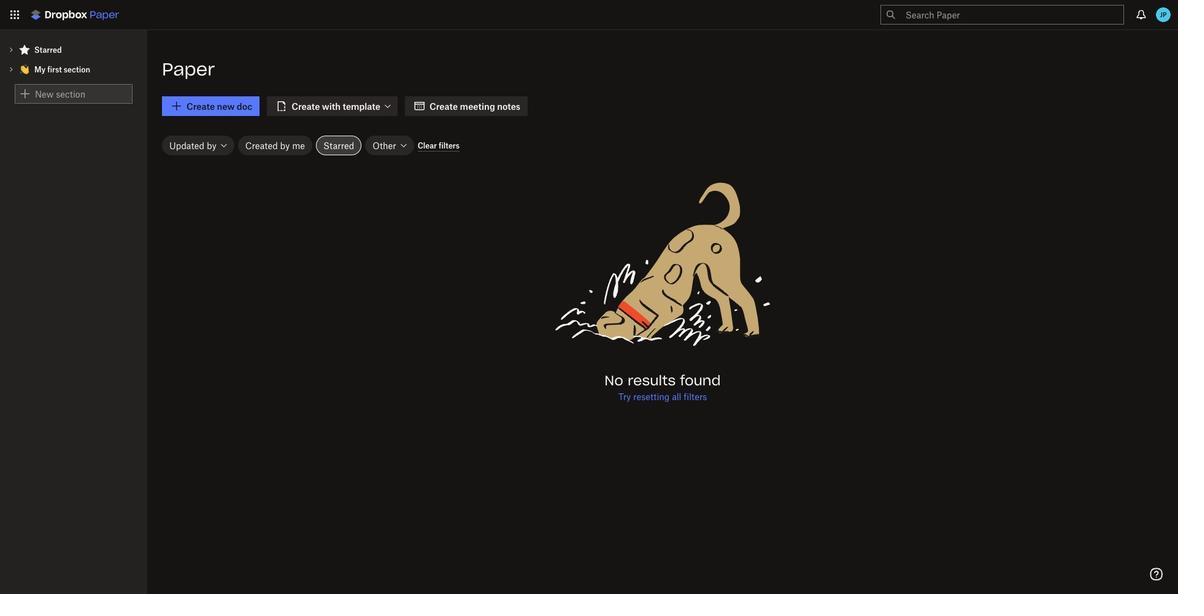 Task type: vqa. For each thing, say whether or not it's contained in the screenshot.
Create new doc button
yes



Task type: locate. For each thing, give the bounding box(es) containing it.
me
[[292, 140, 305, 151]]

clear filters button
[[418, 139, 460, 152]]

updated
[[169, 140, 204, 151]]

1 horizontal spatial filters
[[684, 391, 707, 402]]

doc
[[237, 101, 252, 112]]

1 vertical spatial filters
[[684, 391, 707, 402]]

1 horizontal spatial by
[[280, 140, 290, 151]]

resetting
[[633, 391, 670, 402]]

0 vertical spatial filters
[[439, 140, 460, 150]]

2 horizontal spatial create
[[430, 101, 458, 112]]

section
[[64, 64, 90, 74]]

1 by from the left
[[207, 140, 216, 151]]

try
[[618, 391, 631, 402]]

other
[[373, 140, 396, 151]]

starred
[[34, 45, 62, 55], [323, 140, 354, 151]]

created
[[245, 140, 278, 151]]

by right updated
[[207, 140, 216, 151]]

filters inside clear filters 'button'
[[439, 140, 460, 150]]

create left 'meeting'
[[430, 101, 458, 112]]

0 horizontal spatial by
[[207, 140, 216, 151]]

1 horizontal spatial starred
[[323, 140, 354, 151]]

meeting
[[460, 101, 495, 112]]

create
[[187, 101, 215, 112], [292, 101, 320, 112], [430, 101, 458, 112]]

starred up first
[[34, 45, 62, 55]]

starred down the create with template
[[323, 140, 354, 151]]

2 by from the left
[[280, 140, 290, 151]]

0 horizontal spatial filters
[[439, 140, 460, 150]]

create inside button
[[187, 101, 215, 112]]

created by me
[[245, 140, 305, 151]]

by left me on the top left of the page
[[280, 140, 290, 151]]

create new doc button
[[162, 96, 260, 116]]

results
[[628, 374, 676, 388]]

with
[[322, 101, 341, 112]]

filters
[[439, 140, 460, 150], [684, 391, 707, 402]]

0 horizontal spatial create
[[187, 101, 215, 112]]

by for created
[[280, 140, 290, 151]]

created by me button
[[238, 136, 312, 155]]

filters right clear
[[439, 140, 460, 150]]

create left new
[[187, 101, 215, 112]]

by
[[207, 140, 216, 151], [280, 140, 290, 151]]

found
[[680, 374, 721, 388]]

1 create from the left
[[187, 101, 215, 112]]

0 horizontal spatial starred
[[34, 45, 62, 55]]

2 create from the left
[[292, 101, 320, 112]]

1 horizontal spatial create
[[292, 101, 320, 112]]

1 vertical spatial starred
[[323, 140, 354, 151]]

by inside button
[[280, 140, 290, 151]]

by inside popup button
[[207, 140, 216, 151]]

New section text field
[[35, 85, 132, 103]]

notes
[[497, 101, 521, 112]]

template
[[343, 101, 381, 112]]

create with template
[[292, 101, 381, 112]]

create left with
[[292, 101, 320, 112]]

create new doc
[[187, 101, 252, 112]]

3 create from the left
[[430, 101, 458, 112]]

create for create meeting notes
[[430, 101, 458, 112]]

filters down found
[[684, 391, 707, 402]]

clear filters
[[418, 140, 460, 150]]



Task type: describe. For each thing, give the bounding box(es) containing it.
create meeting notes
[[430, 101, 521, 112]]

create for create with template
[[292, 101, 320, 112]]

Search Paper text field
[[901, 6, 1104, 24]]

no
[[605, 374, 623, 388]]

all
[[672, 391, 682, 402]]

paper
[[162, 62, 215, 79]]

by for updated
[[207, 140, 216, 151]]

starred inside "button"
[[323, 140, 354, 151]]

waving hand image
[[20, 64, 29, 74]]

other button
[[365, 136, 414, 155]]

0 vertical spatial starred
[[34, 45, 62, 55]]

no results found try resetting all filters
[[605, 374, 721, 402]]

first
[[47, 64, 62, 74]]

starred button
[[316, 136, 362, 155]]

create meeting notes button
[[405, 96, 528, 116]]

create with template button
[[267, 96, 398, 116]]

create for create new doc
[[187, 101, 215, 112]]

my
[[34, 64, 46, 74]]

jp
[[1160, 10, 1167, 18]]

updated by
[[169, 140, 216, 151]]

filters inside no results found try resetting all filters
[[684, 391, 707, 402]]

my first section
[[34, 64, 90, 74]]

jp button
[[1154, 5, 1173, 25]]

updated by button
[[162, 136, 234, 155]]

new
[[217, 101, 235, 112]]

try resetting all filters link
[[618, 391, 707, 402]]

clear
[[418, 140, 437, 150]]



